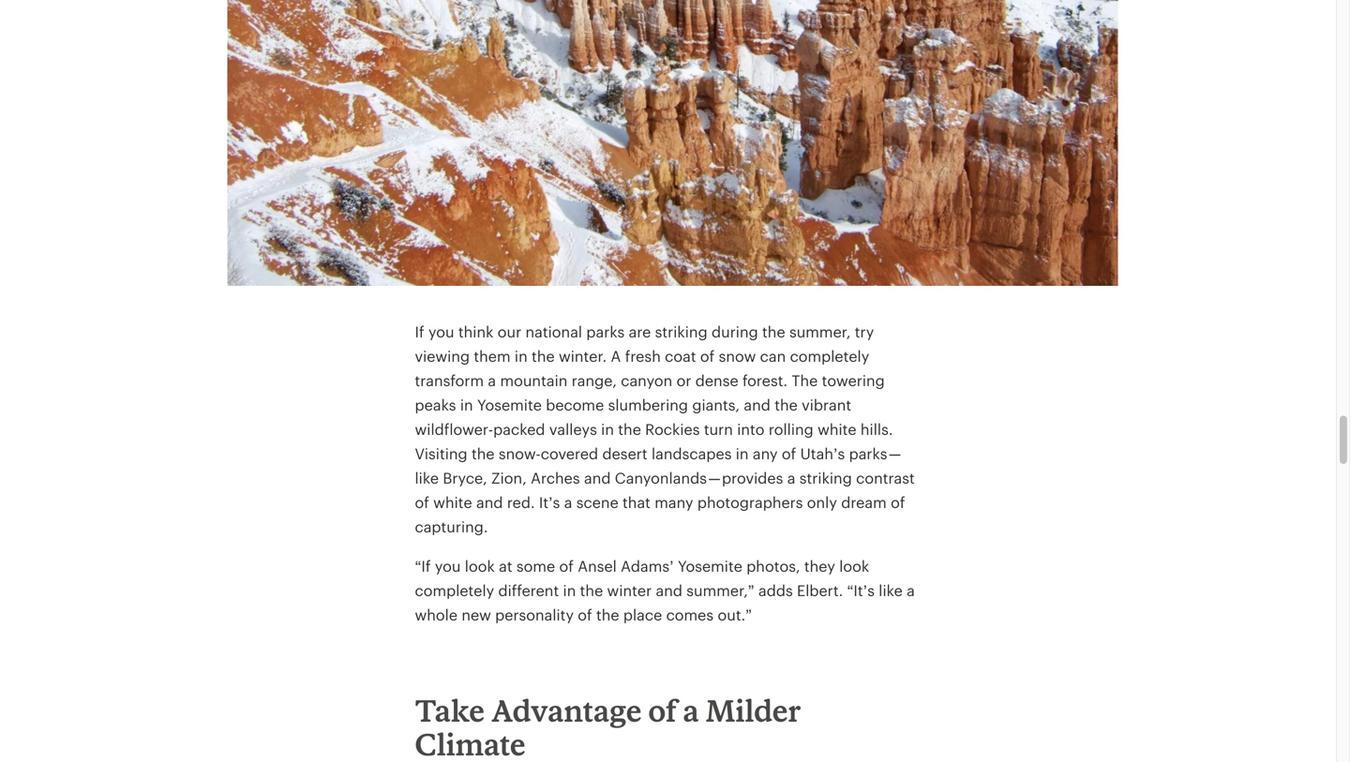 Task type: vqa. For each thing, say whether or not it's contained in the screenshot.
Sign
no



Task type: describe. For each thing, give the bounding box(es) containing it.
a milder climate
[[415, 693, 801, 763]]

the up mountain
[[532, 348, 555, 365]]

place
[[624, 607, 662, 624]]

red-rocks desert formations covered in snow. image
[[227, 0, 1119, 286]]

that
[[623, 494, 651, 511]]

0 vertical spatial white
[[818, 421, 857, 438]]

in up wildflower-
[[460, 397, 473, 414]]

and up scene
[[584, 470, 611, 487]]

at
[[499, 558, 513, 575]]

any
[[753, 445, 778, 463]]

forest.
[[743, 372, 788, 389]]

summer,
[[790, 323, 851, 341]]

of up dense
[[701, 348, 715, 365]]

snow
[[719, 348, 756, 365]]

fresh
[[625, 348, 661, 365]]

in down the our
[[515, 348, 528, 365]]

completely inside if you think our national parks are striking during the summer, try viewing them in the winter. a fresh coat of snow can completely transform a mountain range, canyon or dense forest. the towering peaks in yosemite become slumbering giants, and the vibrant wildflower-packed valleys in the rockies turn into rolling white hills. visiting the snow-covered desert landscapes in any of utah's parks— like bryce, zion, arches and canyonlands—provides a striking contrast of white and red. it's a scene that many photographers only dream of capturing.
[[790, 348, 870, 365]]

or
[[677, 372, 692, 389]]

in up desert
[[601, 421, 614, 438]]

elbert.
[[797, 582, 843, 600]]

the up bryce,
[[472, 445, 495, 463]]

ansel
[[578, 558, 617, 575]]

the up rolling
[[775, 397, 798, 414]]

parks—
[[849, 445, 903, 463]]

the up desert
[[618, 421, 641, 438]]

canyonlands—provides
[[615, 470, 784, 487]]

viewing
[[415, 348, 470, 365]]

like inside '"if you look at some of ansel adams' yosemite photos, they look completely different in the winter and summer," adds elbert. "it's like a whole new personality of the place comes out."'
[[879, 582, 903, 600]]

winter.
[[559, 348, 607, 365]]

of down contrast
[[891, 494, 906, 511]]

covered
[[541, 445, 599, 463]]

"it's
[[847, 582, 875, 600]]

you for if
[[429, 323, 455, 341]]

our
[[498, 323, 522, 341]]

many
[[655, 494, 694, 511]]

take advantage of
[[415, 693, 683, 729]]

into
[[737, 421, 765, 438]]

1 vertical spatial striking
[[800, 470, 852, 487]]

if
[[415, 323, 425, 341]]

of left milder
[[649, 693, 677, 729]]

different
[[499, 582, 559, 600]]

summer,"
[[687, 582, 755, 600]]

completely inside '"if you look at some of ansel adams' yosemite photos, they look completely different in the winter and summer," adds elbert. "it's like a whole new personality of the place comes out."'
[[415, 582, 495, 600]]

zion,
[[492, 470, 527, 487]]

canyon
[[621, 372, 673, 389]]

yosemite inside if you think our national parks are striking during the summer, try viewing them in the winter. a fresh coat of snow can completely transform a mountain range, canyon or dense forest. the towering peaks in yosemite become slumbering giants, and the vibrant wildflower-packed valleys in the rockies turn into rolling white hills. visiting the snow-covered desert landscapes in any of utah's parks— like bryce, zion, arches and canyonlands—provides a striking contrast of white and red. it's a scene that many photographers only dream of capturing.
[[477, 397, 542, 414]]

snow-
[[499, 445, 541, 463]]

slumbering
[[608, 397, 689, 414]]

a right it's
[[564, 494, 573, 511]]

and up into
[[744, 397, 771, 414]]

yosemite inside '"if you look at some of ansel adams' yosemite photos, they look completely different in the winter and summer," adds elbert. "it's like a whole new personality of the place comes out."'
[[678, 558, 743, 575]]

some
[[517, 558, 556, 575]]

dream
[[842, 494, 887, 511]]

1 look from the left
[[465, 558, 495, 575]]

a up photographers
[[788, 470, 796, 487]]

milder
[[706, 693, 801, 729]]

become
[[546, 397, 604, 414]]

"if you look at some of ansel adams' yosemite photos, they look completely different in the winter and summer," adds elbert. "it's like a whole new personality of the place comes out."
[[415, 558, 915, 624]]

"if
[[415, 558, 431, 575]]

arches
[[531, 470, 580, 487]]

capturing.
[[415, 518, 488, 536]]

of up capturing.
[[415, 494, 429, 511]]

coat
[[665, 348, 697, 365]]

transform
[[415, 372, 484, 389]]

red.
[[507, 494, 535, 511]]

and inside '"if you look at some of ansel adams' yosemite photos, they look completely different in the winter and summer," adds elbert. "it's like a whole new personality of the place comes out."'
[[656, 582, 683, 600]]

advantage
[[491, 693, 642, 729]]

a inside '"if you look at some of ansel adams' yosemite photos, they look completely different in the winter and summer," adds elbert. "it's like a whole new personality of the place comes out."'
[[907, 582, 915, 600]]

during
[[712, 323, 759, 341]]

are
[[629, 323, 651, 341]]

you for "if
[[435, 558, 461, 575]]

comes
[[667, 607, 714, 624]]

like inside if you think our national parks are striking during the summer, try viewing them in the winter. a fresh coat of snow can completely transform a mountain range, canyon or dense forest. the towering peaks in yosemite become slumbering giants, and the vibrant wildflower-packed valleys in the rockies turn into rolling white hills. visiting the snow-covered desert landscapes in any of utah's parks— like bryce, zion, arches and canyonlands—provides a striking contrast of white and red. it's a scene that many photographers only dream of capturing.
[[415, 470, 439, 487]]

new
[[462, 607, 491, 624]]

giants,
[[693, 397, 740, 414]]

of right any
[[782, 445, 797, 463]]



Task type: locate. For each thing, give the bounding box(es) containing it.
look up "it's
[[840, 558, 870, 575]]

0 vertical spatial you
[[429, 323, 455, 341]]

in right different
[[563, 582, 576, 600]]

white down vibrant
[[818, 421, 857, 438]]

personality
[[495, 607, 574, 624]]

1 horizontal spatial completely
[[790, 348, 870, 365]]

like down visiting
[[415, 470, 439, 487]]

0 vertical spatial yosemite
[[477, 397, 542, 414]]

think
[[459, 323, 494, 341]]

and down zion,
[[477, 494, 503, 511]]

hills.
[[861, 421, 893, 438]]

the down winter
[[597, 607, 620, 624]]

yosemite up the summer,"
[[678, 558, 743, 575]]

of
[[701, 348, 715, 365], [782, 445, 797, 463], [415, 494, 429, 511], [891, 494, 906, 511], [560, 558, 574, 575], [578, 607, 593, 624], [649, 693, 677, 729]]

utah's
[[801, 445, 845, 463]]

0 horizontal spatial completely
[[415, 582, 495, 600]]

packed
[[494, 421, 545, 438]]

completely
[[790, 348, 870, 365], [415, 582, 495, 600]]

you right if at top
[[429, 323, 455, 341]]

out."
[[718, 607, 752, 624]]

white up capturing.
[[434, 494, 472, 511]]

a inside a milder climate
[[683, 693, 699, 729]]

a
[[488, 372, 496, 389], [788, 470, 796, 487], [564, 494, 573, 511], [907, 582, 915, 600], [683, 693, 699, 729]]

if you think our national parks are striking during the summer, try viewing them in the winter. a fresh coat of snow can completely transform a mountain range, canyon or dense forest. the towering peaks in yosemite become slumbering giants, and the vibrant wildflower-packed valleys in the rockies turn into rolling white hills. visiting the snow-covered desert landscapes in any of utah's parks— like bryce, zion, arches and canyonlands—provides a striking contrast of white and red. it's a scene that many photographers only dream of capturing.
[[415, 323, 915, 536]]

photos,
[[747, 558, 801, 575]]

white
[[818, 421, 857, 438], [434, 494, 472, 511]]

can
[[760, 348, 786, 365]]

range,
[[572, 372, 617, 389]]

and up comes on the bottom of page
[[656, 582, 683, 600]]

landscapes
[[652, 445, 732, 463]]

it's
[[539, 494, 560, 511]]

in inside '"if you look at some of ansel adams' yosemite photos, they look completely different in the winter and summer," adds elbert. "it's like a whole new personality of the place comes out."'
[[563, 582, 576, 600]]

them
[[474, 348, 511, 365]]

climate
[[415, 727, 526, 763]]

dense
[[696, 372, 739, 389]]

the up "can" in the top of the page
[[763, 323, 786, 341]]

and
[[744, 397, 771, 414], [584, 470, 611, 487], [477, 494, 503, 511], [656, 582, 683, 600]]

rolling
[[769, 421, 814, 438]]

yosemite
[[477, 397, 542, 414], [678, 558, 743, 575]]

0 vertical spatial completely
[[790, 348, 870, 365]]

0 horizontal spatial look
[[465, 558, 495, 575]]

desert
[[603, 445, 648, 463]]

visiting
[[415, 445, 468, 463]]

photographers
[[698, 494, 803, 511]]

1 vertical spatial yosemite
[[678, 558, 743, 575]]

take
[[415, 693, 485, 729]]

turn
[[704, 421, 733, 438]]

of right some
[[560, 558, 574, 575]]

a right "it's
[[907, 582, 915, 600]]

striking
[[655, 323, 708, 341], [800, 470, 852, 487]]

completely down 'summer,'
[[790, 348, 870, 365]]

look
[[465, 558, 495, 575], [840, 558, 870, 575]]

scene
[[577, 494, 619, 511]]

striking up coat
[[655, 323, 708, 341]]

look left at
[[465, 558, 495, 575]]

a
[[611, 348, 621, 365]]

adds
[[759, 582, 793, 600]]

valleys
[[549, 421, 597, 438]]

mountain
[[500, 372, 568, 389]]

1 horizontal spatial white
[[818, 421, 857, 438]]

rockies
[[646, 421, 700, 438]]

1 horizontal spatial like
[[879, 582, 903, 600]]

you inside if you think our national parks are striking during the summer, try viewing them in the winter. a fresh coat of snow can completely transform a mountain range, canyon or dense forest. the towering peaks in yosemite become slumbering giants, and the vibrant wildflower-packed valleys in the rockies turn into rolling white hills. visiting the snow-covered desert landscapes in any of utah's parks— like bryce, zion, arches and canyonlands—provides a striking contrast of white and red. it's a scene that many photographers only dream of capturing.
[[429, 323, 455, 341]]

2 look from the left
[[840, 558, 870, 575]]

completely up whole
[[415, 582, 495, 600]]

towering
[[822, 372, 885, 389]]

they
[[805, 558, 836, 575]]

adams'
[[621, 558, 674, 575]]

in left any
[[736, 445, 749, 463]]

the down "ansel"
[[580, 582, 603, 600]]

bryce,
[[443, 470, 488, 487]]

0 horizontal spatial like
[[415, 470, 439, 487]]

striking down utah's
[[800, 470, 852, 487]]

0 horizontal spatial yosemite
[[477, 397, 542, 414]]

try
[[855, 323, 874, 341]]

peaks
[[415, 397, 456, 414]]

0 vertical spatial striking
[[655, 323, 708, 341]]

national
[[526, 323, 583, 341]]

0 vertical spatial like
[[415, 470, 439, 487]]

1 horizontal spatial look
[[840, 558, 870, 575]]

a left milder
[[683, 693, 699, 729]]

the
[[763, 323, 786, 341], [532, 348, 555, 365], [775, 397, 798, 414], [618, 421, 641, 438], [472, 445, 495, 463], [580, 582, 603, 600], [597, 607, 620, 624]]

wildflower-
[[415, 421, 494, 438]]

only
[[807, 494, 838, 511]]

whole
[[415, 607, 458, 624]]

of down "ansel"
[[578, 607, 593, 624]]

1 vertical spatial like
[[879, 582, 903, 600]]

like right "it's
[[879, 582, 903, 600]]

1 vertical spatial completely
[[415, 582, 495, 600]]

the
[[792, 372, 818, 389]]

1 vertical spatial you
[[435, 558, 461, 575]]

parks
[[587, 323, 625, 341]]

0 horizontal spatial white
[[434, 494, 472, 511]]

winter
[[607, 582, 652, 600]]

a down them
[[488, 372, 496, 389]]

vibrant
[[802, 397, 852, 414]]

1 horizontal spatial striking
[[800, 470, 852, 487]]

you inside '"if you look at some of ansel adams' yosemite photos, they look completely different in the winter and summer," adds elbert. "it's like a whole new personality of the place comes out."'
[[435, 558, 461, 575]]

contrast
[[857, 470, 915, 487]]

you right "if
[[435, 558, 461, 575]]

0 horizontal spatial striking
[[655, 323, 708, 341]]

you
[[429, 323, 455, 341], [435, 558, 461, 575]]

in
[[515, 348, 528, 365], [460, 397, 473, 414], [601, 421, 614, 438], [736, 445, 749, 463], [563, 582, 576, 600]]

1 vertical spatial white
[[434, 494, 472, 511]]

like
[[415, 470, 439, 487], [879, 582, 903, 600]]

yosemite up "packed"
[[477, 397, 542, 414]]

1 horizontal spatial yosemite
[[678, 558, 743, 575]]



